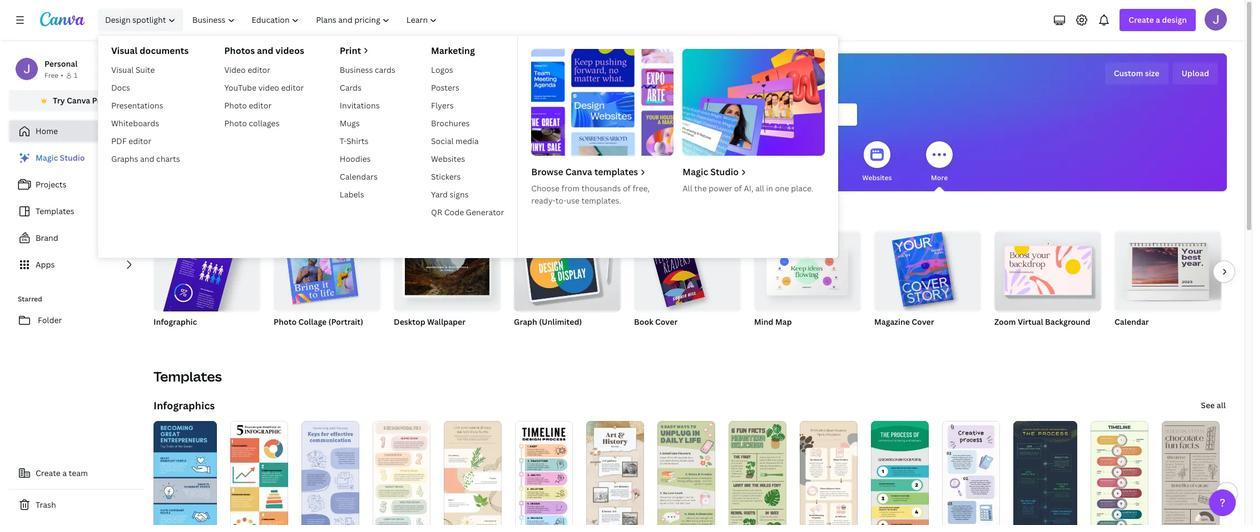 Task type: locate. For each thing, give the bounding box(es) containing it.
design
[[105, 14, 131, 25]]

1 vertical spatial and
[[140, 154, 154, 164]]

0 horizontal spatial a
[[62, 468, 67, 478]]

2 vertical spatial photo
[[274, 317, 297, 327]]

1 vertical spatial presentations
[[606, 173, 651, 182]]

× right 800
[[169, 331, 172, 340]]

in left 'one'
[[766, 183, 773, 194]]

a up size
[[1156, 14, 1160, 25]]

in right the 11
[[899, 331, 905, 340]]

collage
[[298, 317, 327, 327]]

media up the
[[691, 173, 711, 182]]

presentations up "free," at the right of the page
[[606, 173, 651, 182]]

design spotlight
[[105, 14, 166, 25]]

1 horizontal spatial websites
[[863, 173, 892, 182]]

websites button
[[863, 134, 892, 191]]

print inside design spotlight menu
[[340, 45, 361, 57]]

editor for pdf editor
[[129, 136, 151, 146]]

editor
[[248, 65, 270, 75], [281, 82, 304, 93], [249, 100, 272, 111], [129, 136, 151, 146]]

editor down youtube video editor link
[[249, 100, 272, 111]]

brochures link
[[427, 115, 509, 132]]

print inside button
[[792, 173, 807, 182]]

0 horizontal spatial whiteboards
[[111, 118, 159, 129]]

will
[[620, 66, 648, 90]]

photo collages link
[[220, 115, 309, 132]]

you right will
[[652, 66, 685, 90]]

canva for pro
[[67, 95, 90, 106]]

group for infographic
[[152, 223, 260, 365]]

magic up the
[[683, 166, 708, 178]]

business cards
[[340, 65, 396, 75]]

editor right video
[[281, 82, 304, 93]]

pro
[[92, 95, 105, 106]]

2 visual from the top
[[111, 65, 134, 75]]

2 of from the left
[[734, 183, 742, 194]]

0 vertical spatial photo
[[224, 100, 247, 111]]

graph (unlimited) group
[[514, 231, 621, 342]]

signs
[[450, 189, 469, 200]]

0 vertical spatial templates
[[36, 206, 74, 216]]

youtube video editor link
[[220, 79, 309, 97]]

2 cover from the left
[[912, 317, 934, 327]]

1 vertical spatial visual
[[111, 65, 134, 75]]

create a team button
[[9, 462, 145, 485]]

magazine cover group
[[875, 227, 981, 342]]

0 horizontal spatial all
[[756, 183, 764, 194]]

1 horizontal spatial social
[[670, 173, 689, 182]]

presentations down 'docs' link
[[111, 100, 163, 111]]

1 horizontal spatial design
[[1162, 14, 1187, 25]]

custom size
[[1114, 68, 1160, 78]]

1 vertical spatial you
[[441, 173, 453, 182]]

social inside design spotlight menu
[[431, 136, 454, 146]]

canva inside design spotlight menu
[[566, 166, 592, 178]]

and up video editor link on the top of the page
[[257, 45, 273, 57]]

1 vertical spatial design
[[689, 66, 746, 90]]

0 vertical spatial websites
[[431, 154, 465, 164]]

desktop wallpaper group
[[394, 231, 501, 342]]

0 horizontal spatial ×
[[169, 331, 172, 340]]

charts
[[156, 154, 180, 164]]

1 horizontal spatial a
[[1156, 14, 1160, 25]]

projects link
[[9, 174, 145, 196]]

video
[[258, 82, 279, 93]]

mugs link
[[335, 115, 400, 132]]

0 vertical spatial presentations
[[111, 100, 163, 111]]

1 of from the left
[[623, 183, 631, 194]]

in
[[766, 183, 773, 194], [899, 331, 905, 340]]

0 vertical spatial a
[[1156, 14, 1160, 25]]

editor inside photo editor link
[[249, 100, 272, 111]]

0 horizontal spatial presentations
[[111, 100, 163, 111]]

0 vertical spatial studio
[[60, 152, 85, 163]]

editor for photo editor
[[249, 100, 272, 111]]

for you button
[[428, 134, 455, 191]]

all inside design spotlight menu
[[756, 183, 764, 194]]

labels link
[[335, 186, 400, 204]]

try canva pro button
[[9, 90, 145, 111]]

magic inside design spotlight menu
[[683, 166, 708, 178]]

0 horizontal spatial social media
[[431, 136, 479, 146]]

0 horizontal spatial magic
[[36, 152, 58, 163]]

1 vertical spatial social
[[670, 173, 689, 182]]

•
[[61, 71, 63, 80]]

group for magazine cover
[[875, 227, 981, 312]]

0 horizontal spatial websites
[[431, 154, 465, 164]]

0 horizontal spatial and
[[140, 154, 154, 164]]

photos
[[224, 45, 255, 57]]

0 vertical spatial print
[[340, 45, 361, 57]]

all the power of ai, all in one place.
[[683, 183, 814, 194]]

code
[[444, 207, 464, 218]]

brochures
[[431, 118, 470, 129]]

1 horizontal spatial of
[[734, 183, 742, 194]]

2 × from the left
[[886, 331, 889, 340]]

of left ai,
[[734, 183, 742, 194]]

jacob simon image
[[1205, 8, 1227, 31]]

magic studio up power at the right of page
[[683, 166, 739, 178]]

calendar group
[[1115, 227, 1222, 342]]

0 vertical spatial social
[[431, 136, 454, 146]]

1 horizontal spatial magic studio
[[683, 166, 739, 178]]

a inside button
[[62, 468, 67, 478]]

templates inside templates link
[[36, 206, 74, 216]]

brand link
[[9, 227, 145, 249]]

print up the business
[[340, 45, 361, 57]]

all right see
[[1217, 400, 1226, 411]]

zoom
[[995, 317, 1016, 327]]

graphs
[[111, 154, 138, 164]]

all
[[683, 183, 693, 194]]

0 vertical spatial design
[[1162, 14, 1187, 25]]

1 vertical spatial studio
[[711, 166, 739, 178]]

social down brochures
[[431, 136, 454, 146]]

visual
[[111, 45, 138, 57], [111, 65, 134, 75]]

and down "pdf editor" link
[[140, 154, 154, 164]]

1 vertical spatial media
[[691, 173, 711, 182]]

stickers link
[[427, 168, 509, 186]]

whiteboards up from
[[545, 173, 587, 182]]

ready-
[[531, 195, 556, 206]]

0 horizontal spatial media
[[456, 136, 479, 146]]

cover for magazine cover 8.5 × 11 in
[[912, 317, 934, 327]]

media
[[456, 136, 479, 146], [691, 173, 711, 182]]

magazine cover 8.5 × 11 in
[[875, 317, 934, 340]]

photo down youtube
[[224, 100, 247, 111]]

group for desktop wallpaper
[[394, 231, 501, 312]]

0 horizontal spatial print
[[340, 45, 361, 57]]

studio down home link
[[60, 152, 85, 163]]

video editor
[[224, 65, 270, 75]]

0 horizontal spatial you
[[441, 173, 453, 182]]

1 vertical spatial websites
[[863, 173, 892, 182]]

0 vertical spatial you
[[652, 66, 685, 90]]

× inside 'magazine cover 8.5 × 11 in'
[[886, 331, 889, 340]]

1 × from the left
[[169, 331, 172, 340]]

cover
[[655, 317, 678, 327], [912, 317, 934, 327]]

print up the place. at top right
[[792, 173, 807, 182]]

editor inside video editor link
[[248, 65, 270, 75]]

magic
[[36, 152, 58, 163], [683, 166, 708, 178]]

templates up infographics
[[154, 367, 222, 386]]

1 horizontal spatial whiteboards
[[545, 173, 587, 182]]

1 vertical spatial magic studio
[[683, 166, 739, 178]]

create up custom size
[[1129, 14, 1154, 25]]

2000
[[173, 331, 191, 340]]

whiteboards up pdf editor
[[111, 118, 159, 129]]

print for print
[[340, 45, 361, 57]]

today?
[[749, 66, 812, 90]]

0 vertical spatial whiteboards
[[111, 118, 159, 129]]

all right ai,
[[756, 183, 764, 194]]

1 horizontal spatial create
[[1129, 14, 1154, 25]]

qr code generator link
[[427, 204, 509, 221]]

cover right book
[[655, 317, 678, 327]]

0 horizontal spatial in
[[766, 183, 773, 194]]

one
[[775, 183, 789, 194]]

1 vertical spatial a
[[62, 468, 67, 478]]

magic studio up projects
[[36, 152, 85, 163]]

social up all at the top right of page
[[670, 173, 689, 182]]

×
[[169, 331, 172, 340], [886, 331, 889, 340]]

list
[[9, 147, 145, 276]]

1 vertical spatial templates
[[154, 367, 222, 386]]

book cover
[[634, 317, 678, 327]]

infographics link
[[154, 399, 215, 412]]

1 horizontal spatial in
[[899, 331, 905, 340]]

visual up visual suite
[[111, 45, 138, 57]]

0 vertical spatial all
[[756, 183, 764, 194]]

0 horizontal spatial templates
[[36, 206, 74, 216]]

social inside button
[[670, 173, 689, 182]]

0 vertical spatial media
[[456, 136, 479, 146]]

top level navigation element
[[96, 9, 839, 258]]

1 vertical spatial photo
[[224, 118, 247, 129]]

1 vertical spatial create
[[36, 468, 61, 478]]

0 vertical spatial visual
[[111, 45, 138, 57]]

0 horizontal spatial social
[[431, 136, 454, 146]]

desktop wallpaper
[[394, 317, 466, 327]]

templates link
[[9, 200, 145, 223]]

0 vertical spatial social media
[[431, 136, 479, 146]]

home
[[36, 126, 58, 136]]

templates
[[595, 166, 638, 178]]

0 vertical spatial and
[[257, 45, 273, 57]]

create inside button
[[36, 468, 61, 478]]

1 vertical spatial magic
[[683, 166, 708, 178]]

0 horizontal spatial magic studio
[[36, 152, 85, 163]]

editor up youtube video editor
[[248, 65, 270, 75]]

of inside choose from thousands of free, ready-to-use templates.
[[623, 183, 631, 194]]

1 cover from the left
[[655, 317, 678, 327]]

yard
[[431, 189, 448, 200]]

and for photos
[[257, 45, 273, 57]]

social media down brochures
[[431, 136, 479, 146]]

a inside dropdown button
[[1156, 14, 1160, 25]]

1 horizontal spatial canva
[[566, 166, 592, 178]]

social media up all at the top right of page
[[670, 173, 711, 182]]

0 horizontal spatial canva
[[67, 95, 90, 106]]

editor up the graphs and charts
[[129, 136, 151, 146]]

canva inside button
[[67, 95, 90, 106]]

create
[[1129, 14, 1154, 25], [36, 468, 61, 478]]

video editor link
[[220, 61, 309, 79]]

zoom virtual background group
[[995, 227, 1102, 342]]

0 vertical spatial canva
[[67, 95, 90, 106]]

cover inside group
[[655, 317, 678, 327]]

websites up stickers
[[431, 154, 465, 164]]

marketing
[[431, 45, 475, 57]]

social
[[431, 136, 454, 146], [670, 173, 689, 182]]

qr code generator
[[431, 207, 504, 218]]

1 vertical spatial in
[[899, 331, 905, 340]]

upload
[[1182, 68, 1209, 78]]

0 horizontal spatial design
[[689, 66, 746, 90]]

of for magic studio
[[734, 183, 742, 194]]

group
[[152, 223, 260, 365], [754, 227, 861, 312], [875, 227, 981, 312], [995, 227, 1102, 312], [1115, 227, 1222, 312], [274, 231, 381, 312], [394, 231, 501, 312], [514, 231, 621, 312], [634, 231, 741, 312]]

you inside button
[[441, 173, 453, 182]]

1 visual from the top
[[111, 45, 138, 57]]

1 horizontal spatial print
[[792, 173, 807, 182]]

photo for photo editor
[[224, 100, 247, 111]]

× left the 11
[[886, 331, 889, 340]]

photo left collage
[[274, 317, 297, 327]]

browse canva templates
[[531, 166, 638, 178]]

1 horizontal spatial studio
[[711, 166, 739, 178]]

print
[[340, 45, 361, 57], [792, 173, 807, 182]]

list containing magic studio
[[9, 147, 145, 276]]

yard signs link
[[427, 186, 509, 204]]

posters link
[[427, 79, 509, 97]]

0 horizontal spatial of
[[623, 183, 631, 194]]

see
[[1201, 400, 1215, 411]]

you right for
[[441, 173, 453, 182]]

1 vertical spatial print
[[792, 173, 807, 182]]

photo inside group
[[274, 317, 297, 327]]

1 vertical spatial all
[[1217, 400, 1226, 411]]

px
[[193, 331, 200, 340]]

0 horizontal spatial cover
[[655, 317, 678, 327]]

media down brochures link
[[456, 136, 479, 146]]

photo down photo editor
[[224, 118, 247, 129]]

1 horizontal spatial you
[[652, 66, 685, 90]]

print products button
[[792, 134, 838, 191]]

canva up from
[[566, 166, 592, 178]]

websites right products
[[863, 173, 892, 182]]

1 horizontal spatial media
[[691, 173, 711, 182]]

0 vertical spatial in
[[766, 183, 773, 194]]

generator
[[466, 207, 504, 218]]

0 horizontal spatial create
[[36, 468, 61, 478]]

photo for photo collages
[[224, 118, 247, 129]]

studio
[[60, 152, 85, 163], [711, 166, 739, 178]]

templates
[[36, 206, 74, 216], [154, 367, 222, 386]]

1 vertical spatial social media
[[670, 173, 711, 182]]

visual up docs
[[111, 65, 134, 75]]

business
[[340, 65, 373, 75]]

websites
[[431, 154, 465, 164], [863, 173, 892, 182]]

templates down projects
[[36, 206, 74, 216]]

editor inside "pdf editor" link
[[129, 136, 151, 146]]

size
[[1145, 68, 1160, 78]]

a left team
[[62, 468, 67, 478]]

whiteboards
[[111, 118, 159, 129], [545, 173, 587, 182]]

8.5 × 11 in button
[[875, 330, 916, 342]]

1 horizontal spatial magic
[[683, 166, 708, 178]]

home link
[[9, 120, 145, 142]]

0 vertical spatial create
[[1129, 14, 1154, 25]]

of left "free," at the right of the page
[[623, 183, 631, 194]]

1 horizontal spatial all
[[1217, 400, 1226, 411]]

0 vertical spatial magic
[[36, 152, 58, 163]]

presentations
[[111, 100, 163, 111], [606, 173, 651, 182]]

None search field
[[524, 103, 857, 126]]

youtube
[[224, 82, 257, 93]]

canva right the try on the left top
[[67, 95, 90, 106]]

create inside dropdown button
[[1129, 14, 1154, 25]]

canva
[[67, 95, 90, 106], [566, 166, 592, 178]]

t-shirts
[[340, 136, 369, 146]]

studio up power at the right of page
[[711, 166, 739, 178]]

cover inside 'magazine cover 8.5 × 11 in'
[[912, 317, 934, 327]]

magic studio inside design spotlight menu
[[683, 166, 739, 178]]

in inside 'magazine cover 8.5 × 11 in'
[[899, 331, 905, 340]]

create left team
[[36, 468, 61, 478]]

cover right the magazine
[[912, 317, 934, 327]]

1 horizontal spatial presentations
[[606, 173, 651, 182]]

1 horizontal spatial cover
[[912, 317, 934, 327]]

magic down home
[[36, 152, 58, 163]]

editor for video editor
[[248, 65, 270, 75]]

book cover group
[[634, 231, 741, 342]]

1 horizontal spatial and
[[257, 45, 273, 57]]

1 horizontal spatial ×
[[886, 331, 889, 340]]

1 vertical spatial canva
[[566, 166, 592, 178]]



Task type: describe. For each thing, give the bounding box(es) containing it.
studio inside design spotlight menu
[[711, 166, 739, 178]]

docs link
[[107, 79, 193, 97]]

free •
[[45, 71, 63, 80]]

create for create a team
[[36, 468, 61, 478]]

photo editor link
[[220, 97, 309, 115]]

collages
[[249, 118, 279, 129]]

1
[[74, 71, 77, 80]]

what
[[569, 66, 616, 90]]

stickers
[[431, 171, 461, 182]]

group for photo collage (portrait)
[[274, 231, 381, 312]]

social media inside design spotlight menu
[[431, 136, 479, 146]]

docs
[[111, 82, 130, 93]]

create a design button
[[1120, 9, 1196, 31]]

create for create a design
[[1129, 14, 1154, 25]]

free,
[[633, 183, 650, 194]]

1 horizontal spatial templates
[[154, 367, 222, 386]]

design spotlight button
[[98, 9, 183, 31]]

from
[[562, 183, 580, 194]]

more button
[[926, 134, 953, 191]]

group for book cover
[[634, 231, 741, 312]]

choose
[[531, 183, 560, 194]]

media inside button
[[691, 173, 711, 182]]

magazine
[[875, 317, 910, 327]]

for
[[429, 173, 440, 182]]

trash
[[36, 500, 56, 510]]

(portrait)
[[329, 317, 363, 327]]

place.
[[791, 183, 814, 194]]

canva for templates
[[566, 166, 592, 178]]

background
[[1045, 317, 1091, 327]]

calendars
[[340, 171, 378, 182]]

create a team
[[36, 468, 88, 478]]

print products
[[792, 173, 838, 182]]

visual documents
[[111, 45, 189, 57]]

a for team
[[62, 468, 67, 478]]

cards
[[340, 82, 362, 93]]

1 vertical spatial whiteboards
[[545, 173, 587, 182]]

1 horizontal spatial social media
[[670, 173, 711, 182]]

800
[[154, 331, 167, 340]]

whiteboards button
[[545, 134, 587, 191]]

create a design
[[1129, 14, 1187, 25]]

mind map group
[[754, 227, 861, 342]]

trash link
[[9, 494, 145, 516]]

graph
[[514, 317, 537, 327]]

see all link
[[1200, 394, 1227, 417]]

visual suite link
[[107, 61, 193, 79]]

photo collage (portrait)
[[274, 317, 363, 327]]

whiteboards inside design spotlight menu
[[111, 118, 159, 129]]

videos
[[742, 173, 764, 182]]

websites inside websites link
[[431, 154, 465, 164]]

editor inside youtube video editor link
[[281, 82, 304, 93]]

t-
[[340, 136, 347, 146]]

infographic group
[[152, 223, 260, 365]]

cover for book cover
[[655, 317, 678, 327]]

group for zoom virtual background
[[995, 227, 1102, 312]]

flyers
[[431, 100, 454, 111]]

use
[[567, 195, 580, 206]]

suite
[[136, 65, 155, 75]]

hoodies link
[[335, 150, 400, 168]]

mind
[[754, 317, 774, 327]]

photo for photo collage (portrait)
[[274, 317, 297, 327]]

(unlimited)
[[539, 317, 582, 327]]

to-
[[556, 195, 567, 206]]

visual for visual documents
[[111, 45, 138, 57]]

projects
[[36, 179, 66, 190]]

and for graphs
[[140, 154, 154, 164]]

whiteboards link
[[107, 115, 193, 132]]

11
[[891, 331, 898, 340]]

try
[[53, 95, 65, 106]]

design inside dropdown button
[[1162, 14, 1187, 25]]

choose from thousands of free, ready-to-use templates.
[[531, 183, 650, 206]]

group for graph (unlimited)
[[514, 231, 621, 312]]

pdf
[[111, 136, 127, 146]]

media inside design spotlight menu
[[456, 136, 479, 146]]

custom
[[1114, 68, 1144, 78]]

group for calendar
[[1115, 227, 1222, 312]]

brand
[[36, 233, 58, 243]]

in inside design spotlight menu
[[766, 183, 773, 194]]

visual for visual suite
[[111, 65, 134, 75]]

print for print products
[[792, 173, 807, 182]]

0 vertical spatial magic studio
[[36, 152, 85, 163]]

flyers link
[[427, 97, 509, 115]]

× inside infographic 800 × 2000 px
[[169, 331, 172, 340]]

presentations inside design spotlight menu
[[111, 100, 163, 111]]

wallpaper
[[427, 317, 466, 327]]

t-shirts link
[[335, 132, 400, 150]]

folder
[[38, 315, 62, 325]]

documents
[[140, 45, 189, 57]]

0 horizontal spatial studio
[[60, 152, 85, 163]]

labels
[[340, 189, 364, 200]]

graph (unlimited)
[[514, 317, 582, 327]]

book
[[634, 317, 653, 327]]

products
[[809, 173, 838, 182]]

folder button
[[9, 309, 145, 332]]

presentations button
[[606, 134, 651, 191]]

design spotlight menu
[[98, 36, 839, 258]]

a for design
[[1156, 14, 1160, 25]]

photo collage (portrait) group
[[274, 231, 381, 342]]

visual suite
[[111, 65, 155, 75]]

infographics
[[154, 399, 215, 412]]

logos link
[[427, 61, 509, 79]]

pdf editor
[[111, 136, 151, 146]]

desktop
[[394, 317, 425, 327]]

spotlight
[[132, 14, 166, 25]]

of for browse canva templates
[[623, 183, 631, 194]]

photo collages
[[224, 118, 279, 129]]

group for mind map
[[754, 227, 861, 312]]

custom size button
[[1105, 62, 1169, 85]]

invitations link
[[335, 97, 400, 115]]

what will you design today?
[[569, 66, 812, 90]]

photo editor
[[224, 100, 272, 111]]

templates.
[[582, 195, 621, 206]]



Task type: vqa. For each thing, say whether or not it's contained in the screenshot.
Estate
no



